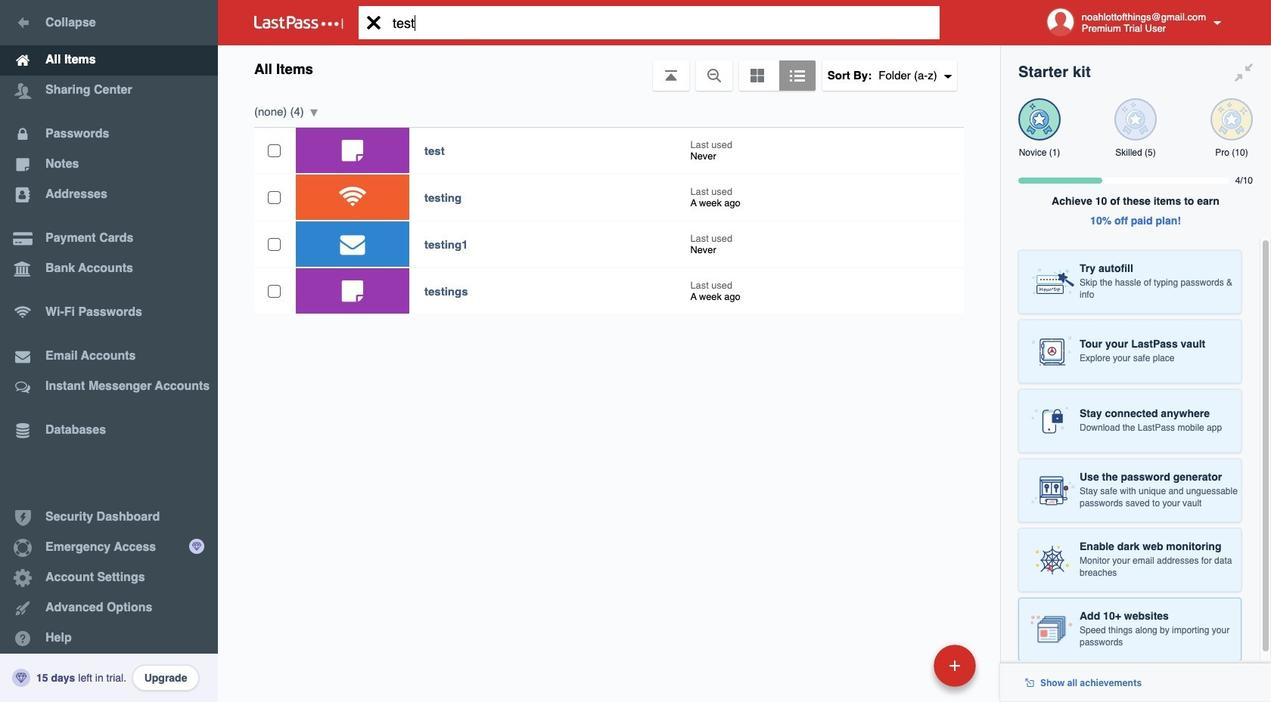 Task type: describe. For each thing, give the bounding box(es) containing it.
lastpass image
[[254, 16, 344, 30]]

new item element
[[830, 645, 981, 688]]

main navigation navigation
[[0, 0, 218, 703]]



Task type: vqa. For each thing, say whether or not it's contained in the screenshot.
password field
no



Task type: locate. For each thing, give the bounding box(es) containing it.
clear search image
[[359, 6, 389, 39]]

vault options navigation
[[218, 45, 1000, 91]]

Search search field
[[359, 6, 963, 39]]

search my vault text field
[[359, 6, 963, 39]]

new item navigation
[[830, 641, 985, 703]]



